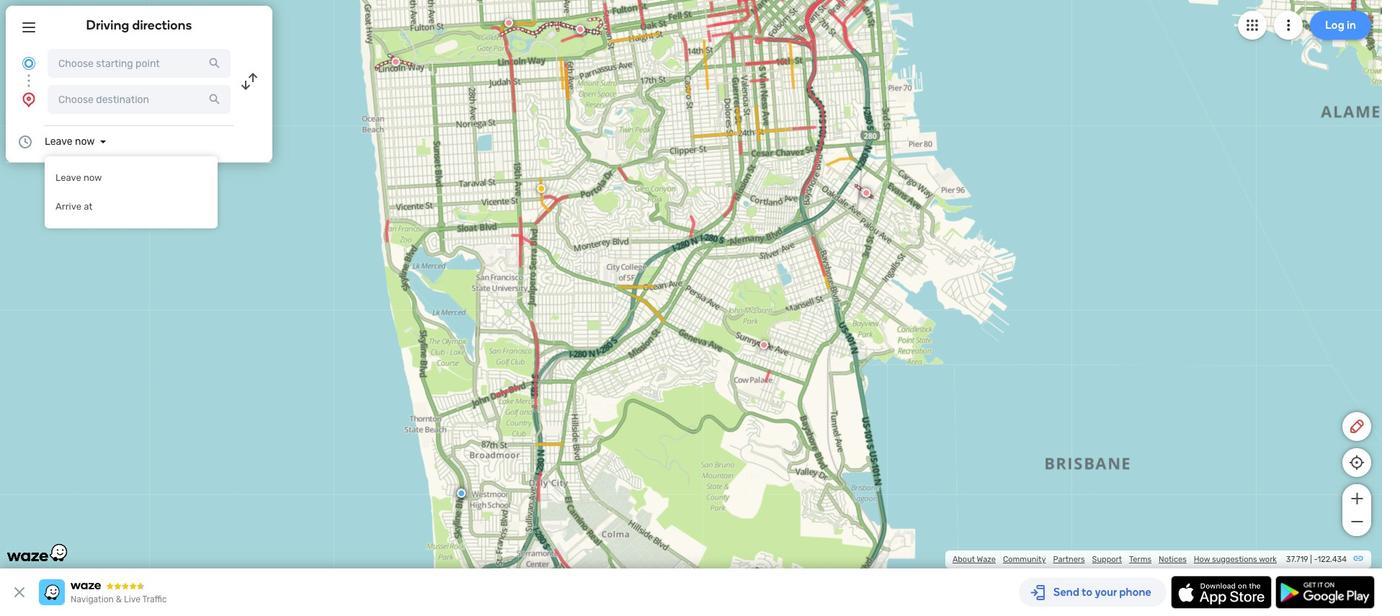 Task type: describe. For each thing, give the bounding box(es) containing it.
partners
[[1054, 555, 1085, 564]]

arrive at option
[[45, 192, 218, 221]]

122.434
[[1318, 555, 1347, 564]]

-
[[1315, 555, 1318, 564]]

1 vertical spatial road closed image
[[861, 188, 870, 197]]

37.719 | -122.434
[[1287, 555, 1347, 564]]

0 horizontal spatial road closed image
[[576, 25, 585, 34]]

terms link
[[1130, 555, 1152, 564]]

link image
[[1353, 553, 1365, 564]]

Choose destination text field
[[48, 85, 231, 114]]

live
[[124, 595, 140, 605]]

community link
[[1003, 555, 1046, 564]]

0 vertical spatial leave now
[[45, 136, 95, 148]]

arrive
[[56, 201, 81, 212]]

traffic
[[142, 595, 167, 605]]

terms
[[1130, 555, 1152, 564]]

directions
[[132, 17, 192, 33]]

now inside option
[[84, 172, 102, 183]]

navigation & live traffic
[[71, 595, 167, 605]]

suggestions
[[1213, 555, 1258, 564]]

pencil image
[[1349, 418, 1366, 435]]

leave now option
[[45, 164, 218, 192]]

clock image
[[17, 133, 34, 151]]

current location image
[[20, 55, 37, 72]]

|
[[1311, 555, 1313, 564]]

notices link
[[1159, 555, 1187, 564]]

support link
[[1093, 555, 1122, 564]]

at
[[84, 201, 93, 212]]

support
[[1093, 555, 1122, 564]]

partners link
[[1054, 555, 1085, 564]]

leave now inside option
[[56, 172, 102, 183]]



Task type: locate. For each thing, give the bounding box(es) containing it.
0 vertical spatial road closed image
[[576, 25, 585, 34]]

work
[[1260, 555, 1277, 564]]

2 horizontal spatial road closed image
[[862, 189, 871, 197]]

leave now
[[45, 136, 95, 148], [56, 172, 102, 183]]

about waze community partners support terms notices how suggestions work
[[953, 555, 1277, 564]]

waze
[[977, 555, 996, 564]]

Choose starting point text field
[[48, 49, 231, 78]]

1 vertical spatial leave
[[56, 172, 81, 183]]

community
[[1003, 555, 1046, 564]]

1 vertical spatial road closed image
[[392, 57, 400, 66]]

leave right 'clock' icon
[[45, 136, 72, 148]]

x image
[[11, 584, 28, 601]]

driving
[[86, 17, 129, 33]]

now up leave now option
[[75, 136, 95, 148]]

1 horizontal spatial road closed image
[[760, 341, 769, 349]]

1 vertical spatial leave now
[[56, 172, 102, 183]]

zoom in image
[[1348, 490, 1366, 508]]

now
[[75, 136, 95, 148], [84, 172, 102, 183]]

leave now up "arrive at"
[[56, 172, 102, 183]]

about
[[953, 555, 975, 564]]

road closed image
[[505, 19, 513, 27], [392, 57, 400, 66], [862, 189, 871, 197]]

2 vertical spatial road closed image
[[862, 189, 871, 197]]

1 vertical spatial now
[[84, 172, 102, 183]]

2 horizontal spatial road closed image
[[861, 188, 870, 197]]

0 horizontal spatial road closed image
[[392, 57, 400, 66]]

2 vertical spatial road closed image
[[760, 341, 769, 349]]

leave inside option
[[56, 172, 81, 183]]

about waze link
[[953, 555, 996, 564]]

0 vertical spatial now
[[75, 136, 95, 148]]

leave now right 'clock' icon
[[45, 136, 95, 148]]

1 horizontal spatial road closed image
[[505, 19, 513, 27]]

police image
[[457, 489, 466, 498]]

navigation
[[71, 595, 114, 605]]

location image
[[20, 91, 37, 108]]

hazard image
[[537, 184, 546, 193]]

&
[[116, 595, 122, 605]]

notices
[[1159, 555, 1187, 564]]

37.719
[[1287, 555, 1309, 564]]

leave up arrive
[[56, 172, 81, 183]]

how
[[1194, 555, 1211, 564]]

how suggestions work link
[[1194, 555, 1277, 564]]

arrive at
[[56, 201, 93, 212]]

road closed image
[[576, 25, 585, 34], [861, 188, 870, 197], [760, 341, 769, 349]]

leave
[[45, 136, 72, 148], [56, 172, 81, 183]]

now up at
[[84, 172, 102, 183]]

0 vertical spatial leave
[[45, 136, 72, 148]]

0 vertical spatial road closed image
[[505, 19, 513, 27]]

police image
[[457, 489, 466, 497]]

zoom out image
[[1348, 513, 1366, 531]]

driving directions
[[86, 17, 192, 33]]



Task type: vqa. For each thing, say whether or not it's contained in the screenshot.
saturday
no



